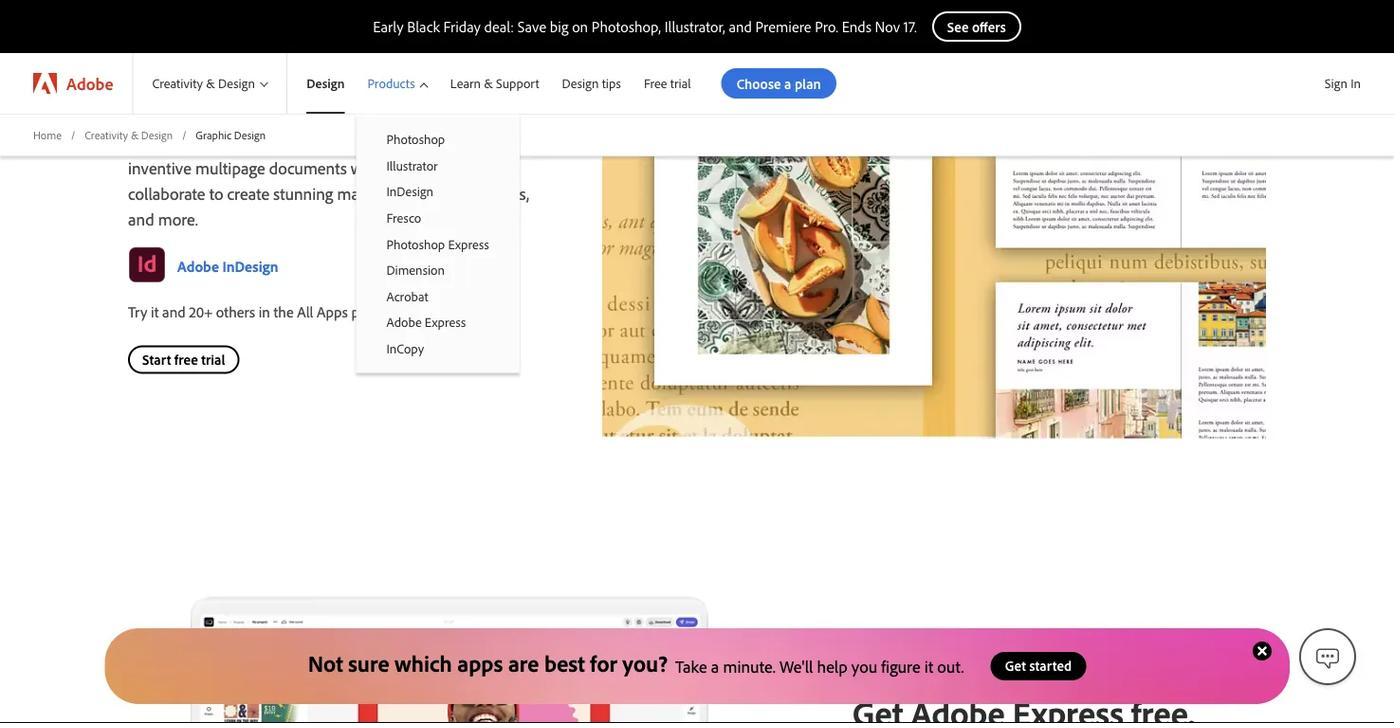 Task type: locate. For each thing, give the bounding box(es) containing it.
get started
[[1005, 657, 1072, 675]]

magazines,
[[337, 183, 414, 204]]

impactful
[[179, 106, 245, 127]]

0 horizontal spatial trial
[[201, 351, 225, 369]]

design up images
[[472, 132, 519, 153]]

keep
[[281, 132, 315, 153]]

illustrator link
[[356, 152, 520, 178]]

design impactful layouts with indesign for both print and digital media that will keep people turning pages. design inventive multipage documents where text and images collaborate to create stunning magazines, reports, ebooks, and more.
[[128, 106, 529, 230]]

0 vertical spatial trial
[[670, 75, 691, 92]]

2 horizontal spatial &
[[484, 75, 493, 92]]

design up inventive
[[141, 128, 173, 142]]

1 horizontal spatial adobe
[[177, 257, 219, 276]]

design
[[218, 75, 255, 92], [306, 75, 345, 92], [562, 75, 599, 92], [128, 106, 175, 127], [141, 128, 173, 142], [234, 128, 266, 142], [472, 132, 519, 153]]

free
[[644, 75, 667, 92]]

photoshop for photoshop express
[[386, 236, 445, 252]]

2 vertical spatial adobe
[[386, 314, 422, 331]]

1 vertical spatial layouts
[[249, 106, 299, 127]]

inventive
[[128, 157, 191, 178]]

0 horizontal spatial it
[[151, 302, 159, 321]]

text
[[398, 157, 424, 178]]

tips
[[602, 75, 621, 92]]

it right try
[[151, 302, 159, 321]]

acrobat
[[386, 288, 428, 304]]

0 vertical spatial express
[[448, 236, 489, 252]]

indesign
[[337, 106, 398, 127], [386, 183, 433, 200], [222, 257, 278, 276]]

adobe up 'creativity & design' 'link'
[[66, 73, 113, 94]]

aren't
[[407, 3, 490, 46]]

apps
[[317, 302, 348, 321]]

design link
[[287, 53, 356, 114]]

images
[[458, 157, 508, 178]]

with
[[303, 106, 333, 127]]

design tips link
[[551, 53, 632, 114]]

take
[[675, 656, 707, 677]]

photoshop
[[386, 131, 445, 147], [386, 236, 445, 252]]

for right 'best'
[[590, 649, 617, 678]]

indesign up the try it and 20+ others in the all apps plan.
[[222, 257, 278, 276]]

express
[[448, 236, 489, 252], [425, 314, 466, 331]]

express for adobe express
[[425, 314, 466, 331]]

1 vertical spatial express
[[425, 314, 466, 331]]

0 vertical spatial it
[[151, 302, 159, 321]]

creativity & design link
[[85, 127, 173, 143]]

it
[[151, 302, 159, 321], [924, 656, 933, 677]]

reports,
[[418, 183, 471, 204]]

and left premiere
[[729, 17, 752, 36]]

1 horizontal spatial for
[[590, 649, 617, 678]]

figure
[[881, 656, 920, 677]]

0 horizontal spatial creativity
[[85, 128, 128, 142]]

1 horizontal spatial that
[[341, 3, 399, 46]]

social media posts made with adobe express. image
[[128, 537, 792, 724]]

design up digital
[[128, 106, 175, 127]]

design inside dropdown button
[[218, 75, 255, 92]]

the
[[274, 302, 294, 321]]

0 vertical spatial creativity & design
[[152, 75, 255, 92]]

creativity inside creativity & design dropdown button
[[152, 75, 203, 92]]

0 vertical spatial photoshop
[[386, 131, 445, 147]]

minute.
[[723, 656, 776, 677]]

0 horizontal spatial out.
[[232, 46, 289, 89]]

2 vertical spatial indesign
[[222, 257, 278, 276]]

that
[[341, 3, 399, 46], [222, 132, 249, 153]]

creativity & design up impactful
[[152, 75, 255, 92]]

out. up impactful
[[232, 46, 289, 89]]

0 vertical spatial out.
[[232, 46, 289, 89]]

creativity & design inside dropdown button
[[152, 75, 255, 92]]

1 vertical spatial that
[[222, 132, 249, 153]]

2 horizontal spatial adobe
[[386, 314, 422, 331]]

layouts inside design impactful layouts with indesign for both print and digital media that will keep people turning pages. design inventive multipage documents where text and images collaborate to create stunning magazines, reports, ebooks, and more.
[[249, 106, 299, 127]]

0 horizontal spatial adobe
[[66, 73, 113, 94]]

0 vertical spatial adobe
[[66, 73, 113, 94]]

creativity up impactful
[[152, 75, 203, 92]]

& for learn & support link
[[484, 75, 493, 92]]

save
[[517, 17, 546, 36]]

0 vertical spatial creativity
[[152, 75, 203, 92]]

photoshop link
[[356, 126, 520, 152]]

adobe
[[66, 73, 113, 94], [177, 257, 219, 276], [386, 314, 422, 331]]

trial inside start free trial link
[[201, 351, 225, 369]]

and
[[729, 17, 752, 36], [498, 106, 524, 127], [428, 157, 454, 178], [128, 208, 154, 230], [162, 302, 185, 321]]

& up impactful
[[206, 75, 215, 92]]

1 vertical spatial creativity
[[85, 128, 128, 142]]

in
[[259, 302, 270, 321]]

where
[[351, 157, 394, 178]]

and down collaborate
[[128, 208, 154, 230]]

1 horizontal spatial trial
[[670, 75, 691, 92]]

group
[[356, 114, 520, 373]]

early
[[373, 17, 404, 36]]

0 vertical spatial layouts
[[229, 3, 334, 46]]

people
[[319, 132, 367, 153]]

that left black
[[341, 3, 399, 46]]

1 vertical spatial it
[[924, 656, 933, 677]]

creativity
[[152, 75, 203, 92], [85, 128, 128, 142]]

turning
[[371, 132, 420, 153]]

1 vertical spatial creativity & design
[[85, 128, 173, 142]]

products button
[[356, 53, 439, 114]]

express for photoshop express
[[448, 236, 489, 252]]

dimension link
[[356, 257, 520, 283]]

1 vertical spatial trial
[[201, 351, 225, 369]]

0 vertical spatial that
[[341, 3, 399, 46]]

1 vertical spatial indesign
[[386, 183, 433, 200]]

black
[[407, 17, 440, 36]]

adobe up incopy
[[386, 314, 422, 331]]

1 horizontal spatial out.
[[937, 656, 964, 677]]

out. right figure
[[937, 656, 964, 677]]

home
[[33, 128, 62, 142]]

& right learn
[[484, 75, 493, 92]]

creativity & design button
[[133, 53, 287, 114]]

out.
[[232, 46, 289, 89], [937, 656, 964, 677]]

layouts
[[229, 3, 334, 46], [249, 106, 299, 127]]

0 vertical spatial for
[[402, 106, 421, 127]]

& inside dropdown button
[[206, 75, 215, 92]]

start
[[142, 351, 171, 369]]

creativity & design up inventive
[[85, 128, 173, 142]]

indesign down text on the left top of the page
[[386, 183, 433, 200]]

adobe up 20+
[[177, 257, 219, 276]]

digital pages created by adobe indesign. image
[[602, 0, 1266, 439]]

& for creativity & design dropdown button
[[206, 75, 215, 92]]

layouts up will
[[249, 106, 299, 127]]

for left both
[[402, 106, 421, 127]]

create
[[227, 183, 269, 204]]

layouts up design 'link'
[[229, 3, 334, 46]]

2 photoshop from the top
[[386, 236, 445, 252]]

both
[[425, 106, 457, 127]]

1 vertical spatial adobe
[[177, 257, 219, 276]]

get
[[1005, 657, 1026, 675]]

1 vertical spatial out.
[[937, 656, 964, 677]]

trial
[[670, 75, 691, 92], [201, 351, 225, 369]]

1 vertical spatial photoshop
[[386, 236, 445, 252]]

creativity right home
[[85, 128, 128, 142]]

1 horizontal spatial &
[[206, 75, 215, 92]]

that up "multipage"
[[222, 132, 249, 153]]

it right figure
[[924, 656, 933, 677]]

learn
[[450, 75, 481, 92]]

0 horizontal spatial for
[[402, 106, 421, 127]]

photoshop up illustrator
[[386, 131, 445, 147]]

&
[[206, 75, 215, 92], [484, 75, 493, 92], [131, 128, 138, 142]]

indesign up people
[[337, 106, 398, 127]]

0 vertical spatial indesign
[[337, 106, 398, 127]]

1 horizontal spatial it
[[924, 656, 933, 677]]

not
[[308, 649, 343, 678]]

1 photoshop from the top
[[386, 131, 445, 147]]

design up impactful
[[218, 75, 255, 92]]

layouts inside create layouts that aren't played out.
[[229, 3, 334, 46]]

photoshop up dimension
[[386, 236, 445, 252]]

1 horizontal spatial creativity
[[152, 75, 203, 92]]

it inside not sure which apps are best for you? take a minute. we'll help you figure it out.
[[924, 656, 933, 677]]

we'll
[[779, 656, 813, 677]]

that inside create layouts that aren't played out.
[[341, 3, 399, 46]]

products
[[367, 75, 415, 92]]

0 horizontal spatial that
[[222, 132, 249, 153]]

express down acrobat link
[[425, 314, 466, 331]]

more.
[[158, 208, 198, 230]]

start free trial
[[142, 351, 225, 369]]

incopy link
[[356, 335, 520, 362]]

express down fresco link
[[448, 236, 489, 252]]

illustrator,
[[664, 17, 725, 36]]

stunning
[[273, 183, 333, 204]]

nov
[[875, 17, 900, 36]]

0 horizontal spatial &
[[131, 128, 138, 142]]

& up inventive
[[131, 128, 138, 142]]



Task type: describe. For each thing, give the bounding box(es) containing it.
are
[[508, 649, 539, 678]]

dimension
[[386, 262, 445, 278]]

sign in button
[[1321, 67, 1365, 100]]

not sure which apps are best for you? take a minute. we'll help you figure it out.
[[308, 649, 964, 678]]

photoshop for photoshop
[[386, 131, 445, 147]]

photoshop express link
[[356, 231, 520, 257]]

that inside design impactful layouts with indesign for both print and digital media that will keep people turning pages. design inventive multipage documents where text and images collaborate to create stunning magazines, reports, ebooks, and more.
[[222, 132, 249, 153]]

pro.
[[815, 17, 838, 36]]

you
[[851, 656, 877, 677]]

all
[[297, 302, 313, 321]]

& inside 'link'
[[131, 128, 138, 142]]

others
[[216, 302, 255, 321]]

support
[[496, 75, 539, 92]]

apps
[[457, 649, 503, 678]]

free trial link
[[632, 53, 702, 114]]

out. inside not sure which apps are best for you? take a minute. we'll help you figure it out.
[[937, 656, 964, 677]]

on
[[572, 17, 588, 36]]

graphic design
[[196, 128, 266, 142]]

design left tips
[[562, 75, 599, 92]]

started
[[1029, 657, 1072, 675]]

try it and 20+ others in the all apps plan.
[[128, 302, 381, 321]]

photoshop,
[[592, 17, 661, 36]]

trial inside free trial link
[[670, 75, 691, 92]]

early black friday deal: save big on photoshop, illustrator, and premiere pro. ends nov 17.
[[373, 17, 917, 36]]

and left 20+
[[162, 302, 185, 321]]

design up with
[[306, 75, 345, 92]]

incopy
[[386, 340, 424, 357]]

out. inside create layouts that aren't played out.
[[232, 46, 289, 89]]

1 vertical spatial for
[[590, 649, 617, 678]]

learn & support link
[[439, 53, 551, 114]]

try
[[128, 302, 147, 321]]

adobe link
[[14, 53, 132, 114]]

home link
[[33, 127, 62, 143]]

fresco link
[[356, 205, 520, 231]]

free
[[174, 351, 198, 369]]

adobe for adobe express
[[386, 314, 422, 331]]

in
[[1351, 75, 1361, 92]]

ends
[[842, 17, 871, 36]]

best
[[544, 649, 585, 678]]

collaborate
[[128, 183, 205, 204]]

sure
[[348, 649, 389, 678]]

17.
[[904, 17, 917, 36]]

print
[[461, 106, 494, 127]]

adobe indesign
[[177, 257, 278, 276]]

friday
[[443, 17, 481, 36]]

documents
[[269, 157, 347, 178]]

and up reports,
[[428, 157, 454, 178]]

create layouts that aren't played out.
[[128, 3, 490, 89]]

media
[[174, 132, 218, 153]]

illustrator
[[386, 157, 438, 174]]

plan.
[[351, 302, 381, 321]]

digital
[[128, 132, 170, 153]]

to
[[209, 183, 223, 204]]

a
[[711, 656, 719, 677]]

adobe for adobe indesign
[[177, 257, 219, 276]]

fresco
[[386, 209, 421, 226]]

free trial
[[644, 75, 691, 92]]

big
[[550, 17, 569, 36]]

you?
[[622, 649, 668, 678]]

for inside design impactful layouts with indesign for both print and digital media that will keep people turning pages. design inventive multipage documents where text and images collaborate to create stunning magazines, reports, ebooks, and more.
[[402, 106, 421, 127]]

help
[[817, 656, 847, 677]]

design tips
[[562, 75, 621, 92]]

premiere
[[755, 17, 811, 36]]

product icon for adobe indesign image
[[128, 247, 166, 285]]

sign in
[[1325, 75, 1361, 92]]

adobe express
[[386, 314, 466, 331]]

multipage
[[195, 157, 265, 178]]

creativity inside 'creativity & design' 'link'
[[85, 128, 128, 142]]

indesign inside design impactful layouts with indesign for both print and digital media that will keep people turning pages. design inventive multipage documents where text and images collaborate to create stunning magazines, reports, ebooks, and more.
[[337, 106, 398, 127]]

and right print on the left of page
[[498, 106, 524, 127]]

indesign link
[[356, 178, 520, 205]]

photoshop express
[[386, 236, 489, 252]]

adobe for adobe
[[66, 73, 113, 94]]

get started link
[[991, 652, 1086, 681]]

acrobat link
[[356, 283, 520, 309]]

design right graphic
[[234, 128, 266, 142]]

deal:
[[484, 17, 514, 36]]

ebooks,
[[475, 183, 529, 204]]

start free trial link
[[128, 346, 239, 374]]

20+
[[189, 302, 213, 321]]

played
[[128, 46, 225, 89]]

graphic
[[196, 128, 231, 142]]

will
[[253, 132, 277, 153]]

group containing photoshop
[[356, 114, 520, 373]]



Task type: vqa. For each thing, say whether or not it's contained in the screenshot.
Express
yes



